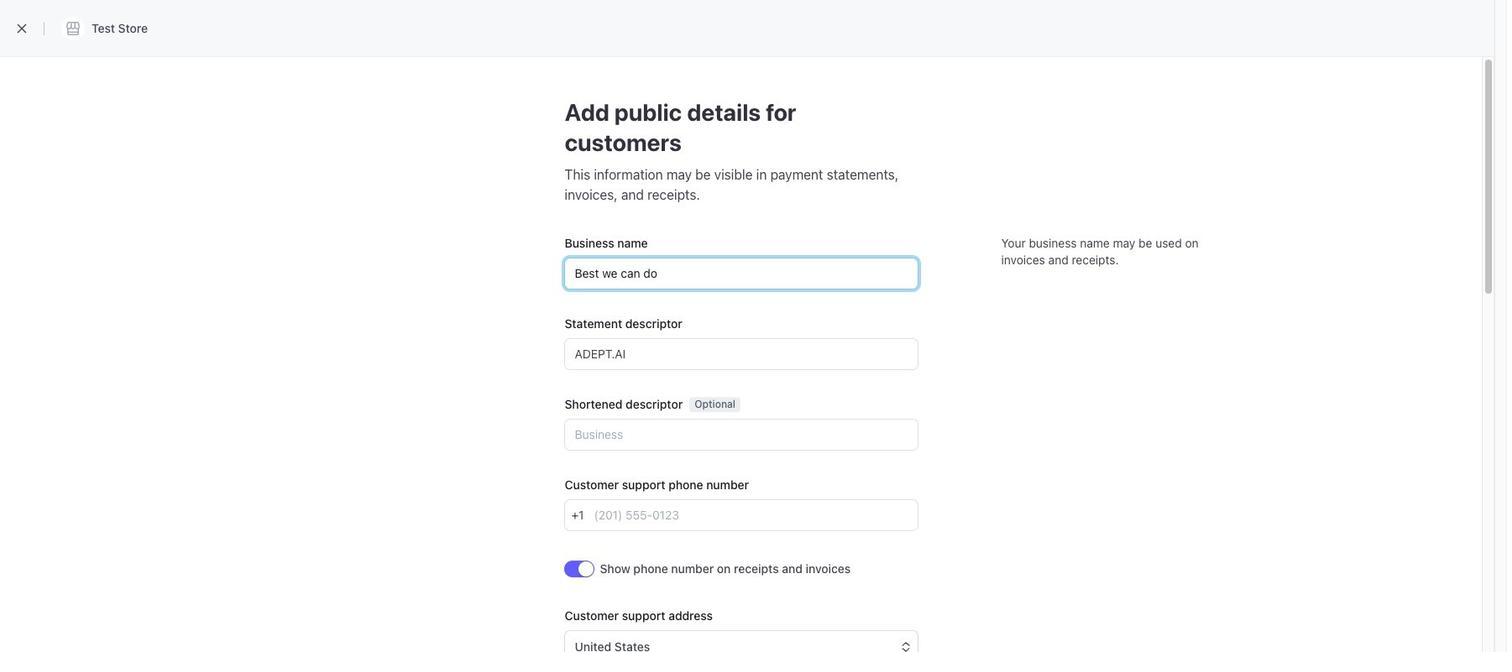 Task type: vqa. For each thing, say whether or not it's contained in the screenshot.
(201) 555-0123 PHONE FIELD
yes



Task type: locate. For each thing, give the bounding box(es) containing it.
None text field
[[565, 259, 917, 289]]

Business text field
[[565, 420, 917, 450]]



Task type: describe. For each thing, give the bounding box(es) containing it.
Your business name text field
[[565, 339, 917, 369]]

(201) 555-0123 telephone field
[[584, 500, 917, 531]]



